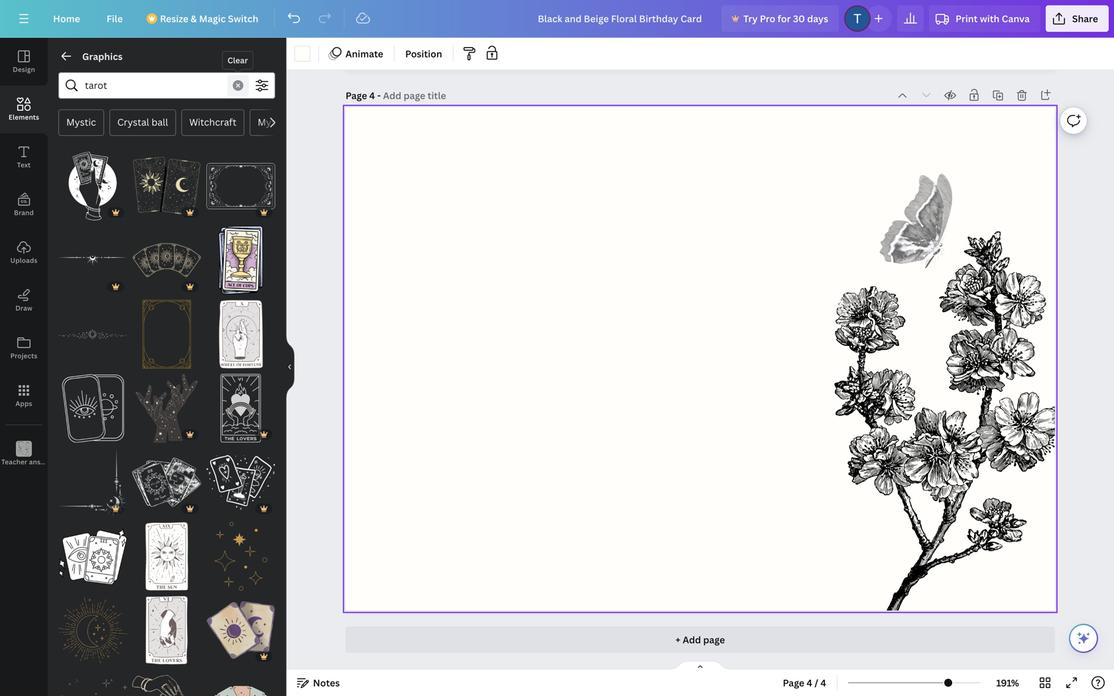 Task type: describe. For each thing, give the bounding box(es) containing it.
crystal ball button
[[109, 109, 176, 136]]

mystic
[[66, 116, 96, 128]]

add
[[683, 634, 701, 646]]

projects button
[[0, 324, 48, 372]]

draw
[[15, 304, 32, 313]]

witchcraft
[[189, 116, 236, 128]]

-
[[377, 89, 381, 102]]

page 4 / 4 button
[[778, 672, 832, 694]]

animate
[[345, 47, 383, 60]]

projects
[[10, 351, 37, 360]]

draw button
[[0, 277, 48, 324]]

teacher answer keys
[[1, 458, 69, 466]]

show pages image
[[668, 660, 732, 671]]

Search graphics search field
[[85, 73, 225, 98]]

tarot cards illustration image
[[132, 152, 201, 221]]

&
[[191, 12, 197, 25]]

hide image
[[286, 335, 294, 399]]

print with canva button
[[929, 5, 1040, 32]]

+ add page button
[[346, 627, 1055, 653]]

with
[[980, 12, 1000, 25]]

text button
[[0, 133, 48, 181]]

Design title text field
[[527, 5, 716, 32]]

text
[[17, 160, 31, 169]]

home
[[53, 12, 80, 25]]

main menu bar
[[0, 0, 1114, 38]]

resize & magic switch
[[160, 12, 258, 25]]

uploads
[[10, 256, 37, 265]]

apps
[[16, 399, 32, 408]]

days
[[807, 12, 828, 25]]

position
[[405, 47, 442, 60]]

191% button
[[986, 672, 1029, 694]]

simple lined tarot cards image
[[58, 522, 127, 591]]

night sky in hands mystic illustration image
[[132, 374, 201, 443]]

notes button
[[292, 672, 345, 694]]

mystical
[[258, 116, 295, 128]]

pastel detailed lined bold spooky tarot card image
[[206, 226, 275, 295]]

tarot card spread image
[[132, 226, 201, 295]]

design
[[13, 65, 35, 74]]

uploads button
[[0, 229, 48, 277]]

for
[[778, 12, 791, 25]]

switch
[[228, 12, 258, 25]]

+
[[676, 634, 680, 646]]

page for page 4 -
[[346, 89, 367, 102]]

print
[[956, 12, 978, 25]]

try pro for 30 days
[[743, 12, 828, 25]]

mystic button
[[58, 109, 104, 136]]

mystical button
[[250, 109, 303, 136]]

home link
[[42, 5, 91, 32]]

hand drawn tarot card for the sun illustration image
[[132, 522, 201, 591]]

hand drawn tarot reading image
[[132, 670, 201, 696]]

resize
[[160, 12, 188, 25]]

simple halloween tarot full border frame image
[[132, 300, 201, 369]]



Task type: locate. For each thing, give the bounding box(es) containing it.
clear
[[227, 55, 248, 66]]

ball
[[151, 116, 168, 128]]

Page title text field
[[383, 89, 447, 102]]

crystal
[[117, 116, 149, 128]]

+ add page
[[676, 634, 725, 646]]

30
[[793, 12, 805, 25]]

try pro for 30 days button
[[721, 5, 839, 32]]

4 for -
[[369, 89, 375, 102]]

design button
[[0, 38, 48, 86]]

pro
[[760, 12, 775, 25]]

canva assistant image
[[1076, 631, 1091, 647]]

0 vertical spatial page
[[346, 89, 367, 102]]

watercolor exoteric tarot cards image
[[206, 596, 275, 665]]

#fffefb image
[[294, 46, 310, 62], [294, 46, 310, 62]]

crystal ball
[[117, 116, 168, 128]]

try
[[743, 12, 758, 25]]

page left /
[[783, 677, 804, 689]]

page
[[346, 89, 367, 102], [783, 677, 804, 689]]

tarot card fan spread image
[[206, 670, 275, 696]]

1 vertical spatial page
[[783, 677, 804, 689]]

resize & magic switch button
[[139, 5, 269, 32]]

share
[[1072, 12, 1098, 25]]

witchcraft button
[[181, 109, 244, 136]]

page 4 -
[[346, 89, 383, 102]]

4 right /
[[821, 677, 826, 689]]

side panel tab list
[[0, 38, 69, 478]]

1 horizontal spatial page
[[783, 677, 804, 689]]

file
[[107, 12, 123, 25]]

apps button
[[0, 372, 48, 420]]

hand drawn tarot card for the lovers illustration image
[[132, 596, 201, 665]]

page 4 / 4
[[783, 677, 826, 689]]

cosmic vintage sun moon and stars image
[[58, 596, 127, 665]]

page
[[703, 634, 725, 646]]

page inside page 4 / 4 button
[[783, 677, 804, 689]]

4 for /
[[807, 677, 812, 689]]

0 horizontal spatial 4
[[369, 89, 375, 102]]

group
[[132, 144, 201, 221], [58, 152, 127, 221], [206, 152, 275, 221], [58, 218, 127, 295], [132, 218, 201, 295], [206, 218, 275, 295], [58, 292, 127, 369], [132, 292, 201, 369], [206, 292, 275, 369], [58, 366, 127, 443], [132, 366, 201, 443], [206, 366, 275, 443], [58, 440, 127, 517], [206, 440, 275, 517], [132, 448, 201, 517], [58, 514, 127, 591], [132, 514, 201, 591], [206, 514, 275, 591], [132, 588, 201, 665], [206, 588, 275, 665], [58, 596, 127, 665], [132, 662, 201, 696], [206, 662, 275, 696]]

graphics
[[82, 50, 123, 63]]

hand drawn tarot card for wheel of fortune illustration image
[[206, 300, 275, 369]]

4 left /
[[807, 677, 812, 689]]

4 left -
[[369, 89, 375, 102]]

file button
[[96, 5, 133, 32]]

;
[[23, 459, 25, 466]]

brand
[[14, 208, 34, 217]]

0 horizontal spatial page
[[346, 89, 367, 102]]

191%
[[996, 677, 1019, 689]]

page for page 4 / 4
[[783, 677, 804, 689]]

share button
[[1046, 5, 1109, 32]]

brand button
[[0, 181, 48, 229]]

cosmic vintage star sparkle image
[[206, 522, 275, 591]]

teacher
[[1, 458, 27, 466]]

print with canva
[[956, 12, 1030, 25]]

elements
[[9, 113, 39, 122]]

keys
[[54, 458, 69, 466]]

answer
[[29, 458, 52, 466]]

elements button
[[0, 86, 48, 133]]

animate button
[[324, 43, 389, 64]]

canva
[[1002, 12, 1030, 25]]

notes
[[313, 677, 340, 689]]

magic
[[199, 12, 226, 25]]

1 horizontal spatial 4
[[807, 677, 812, 689]]

/
[[815, 677, 818, 689]]

2 horizontal spatial 4
[[821, 677, 826, 689]]

position button
[[400, 43, 447, 64]]

page left -
[[346, 89, 367, 102]]

4
[[369, 89, 375, 102], [807, 677, 812, 689], [821, 677, 826, 689]]



Task type: vqa. For each thing, say whether or not it's contained in the screenshot.
'FOR'
yes



